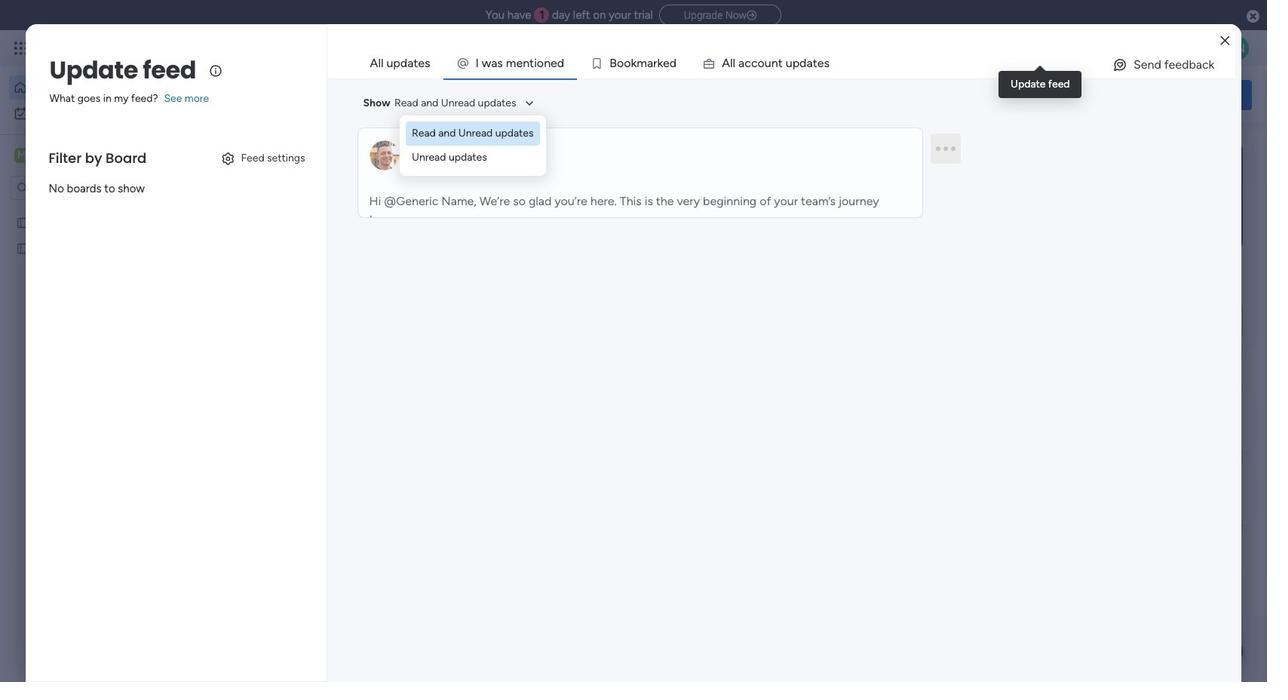 Task type: locate. For each thing, give the bounding box(es) containing it.
close image
[[1221, 35, 1230, 46]]

public board image
[[16, 215, 30, 229], [16, 241, 30, 255]]

0 vertical spatial option
[[9, 75, 183, 100]]

tab
[[357, 48, 443, 78]]

give feedback image
[[1113, 57, 1128, 72]]

0 vertical spatial public board image
[[16, 215, 30, 229]]

1 vertical spatial public board image
[[16, 241, 30, 255]]

workspace image
[[14, 147, 29, 164]]

tab list
[[357, 48, 1236, 78]]

2 vertical spatial option
[[0, 209, 192, 212]]

v2 user feedback image
[[1039, 86, 1050, 103]]

search everything image
[[1137, 41, 1152, 56]]

workspace selection element
[[14, 146, 126, 166]]

1 public board image from the top
[[16, 215, 30, 229]]

generic name image
[[1226, 36, 1250, 60]]

list box
[[0, 206, 192, 465]]

option
[[9, 75, 183, 100], [9, 101, 183, 125], [0, 209, 192, 212]]

dapulse rightstroke image
[[747, 10, 757, 21]]

2 public board image from the top
[[16, 241, 30, 255]]



Task type: describe. For each thing, give the bounding box(es) containing it.
dapulse close image
[[1248, 9, 1260, 24]]

quick search results list box
[[233, 171, 990, 371]]

select product image
[[14, 41, 29, 56]]

Search in workspace field
[[32, 179, 126, 197]]

getting started element
[[1026, 391, 1253, 451]]

1 vertical spatial option
[[9, 101, 183, 125]]

help center element
[[1026, 463, 1253, 523]]

templates image image
[[1040, 144, 1239, 248]]

close recently visited image
[[233, 153, 251, 171]]

help image
[[1170, 41, 1185, 56]]



Task type: vqa. For each thing, say whether or not it's contained in the screenshot.
Search everything image
yes



